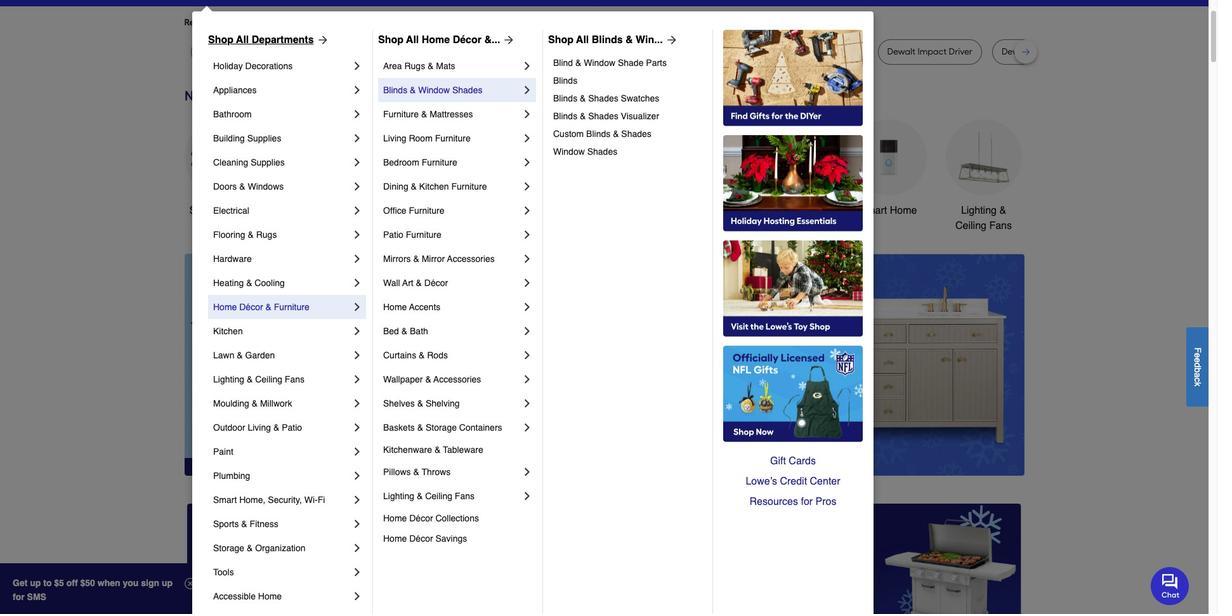 Task type: describe. For each thing, give the bounding box(es) containing it.
millwork
[[260, 399, 292, 409]]

2 up from the left
[[162, 578, 173, 588]]

chevron right image for paint link
[[351, 446, 364, 458]]

window for shade
[[584, 58, 616, 68]]

fitness
[[250, 519, 279, 529]]

1 up from the left
[[30, 578, 41, 588]]

chevron right image for storage & organization
[[351, 542, 364, 555]]

all for departments
[[236, 34, 249, 46]]

b
[[1193, 368, 1204, 373]]

shop all departments
[[208, 34, 314, 46]]

home décor & furniture
[[213, 302, 310, 312]]

christmas decorations link
[[470, 119, 546, 234]]

smart home, security, wi-fi link
[[213, 488, 351, 512]]

0 horizontal spatial tools
[[213, 568, 234, 578]]

shelves & shelving
[[383, 399, 460, 409]]

blinds & window shades link
[[383, 78, 521, 102]]

pillows & throws link
[[383, 460, 521, 484]]

chevron right image for home décor & furniture link
[[351, 301, 364, 314]]

searches
[[247, 17, 285, 28]]

lawn & garden
[[213, 350, 275, 361]]

& for baskets & storage containers link
[[418, 423, 423, 433]]

impact driver bit
[[506, 46, 573, 57]]

kitchenware & tableware
[[383, 445, 484, 455]]

art
[[403, 278, 414, 288]]

storage inside baskets & storage containers link
[[426, 423, 457, 433]]

shop all departments link
[[208, 32, 329, 48]]

impact for impact driver
[[804, 46, 833, 57]]

up to 30 percent off select grills and accessories. image
[[757, 504, 1022, 615]]

1 horizontal spatial rugs
[[405, 61, 425, 71]]

flooring
[[213, 230, 245, 240]]

cooling
[[255, 278, 285, 288]]

chevron right image for appliances link
[[351, 84, 364, 96]]

doors & windows link
[[213, 175, 351, 199]]

bit for dewalt drill bit
[[381, 46, 392, 57]]

1 horizontal spatial tools link
[[375, 119, 451, 218]]

1 horizontal spatial kitchen
[[419, 182, 449, 192]]

bed & bath link
[[383, 319, 521, 343]]

2 e from the top
[[1193, 358, 1204, 363]]

1 vertical spatial patio
[[282, 423, 302, 433]]

chevron right image for kitchen link
[[351, 325, 364, 338]]

bedroom furniture
[[383, 157, 458, 168]]

0 horizontal spatial bathroom
[[213, 109, 252, 119]]

mirror
[[422, 254, 445, 264]]

3 driver from the left
[[949, 46, 973, 57]]

office
[[383, 206, 407, 216]]

chevron right image for patio furniture
[[521, 229, 534, 241]]

get up to 2 free select tools or batteries when you buy 1 with select purchases. image
[[187, 504, 452, 615]]

wall art & décor link
[[383, 271, 521, 295]]

recommended searches for you heading
[[184, 17, 1025, 29]]

chevron right image for area rugs & mats
[[521, 60, 534, 72]]

security,
[[268, 495, 302, 505]]

cleaning supplies
[[213, 157, 285, 168]]

center
[[810, 476, 841, 488]]

doors
[[213, 182, 237, 192]]

& for shelves & shelving link
[[418, 399, 423, 409]]

all for deals
[[216, 205, 227, 216]]

decorations for holiday
[[245, 61, 293, 71]]

& for kitchenware & tableware link
[[435, 445, 441, 455]]

cleaning supplies link
[[213, 150, 351, 175]]

curtains & rods link
[[383, 343, 521, 368]]

patio furniture link
[[383, 223, 521, 247]]

dewalt for dewalt drill bit
[[334, 46, 362, 57]]

décor for home décor & furniture
[[239, 302, 263, 312]]

décor for home décor savings
[[410, 534, 433, 544]]

lawn
[[213, 350, 235, 361]]

shop these last-minute gifts. $99 or less. quantities are limited and won't last. image
[[184, 254, 389, 476]]

1 vertical spatial lighting & ceiling fans link
[[213, 368, 351, 392]]

baskets & storage containers link
[[383, 416, 521, 440]]

scroll to item #4 image
[[744, 453, 774, 458]]

smart home
[[861, 205, 918, 216]]

dining & kitchen furniture link
[[383, 175, 521, 199]]

home décor collections
[[383, 514, 479, 524]]

f
[[1193, 347, 1204, 353]]

garden
[[245, 350, 275, 361]]

1 horizontal spatial bathroom
[[772, 205, 816, 216]]

rods
[[427, 350, 448, 361]]

lighting & ceiling fans for the middle lighting & ceiling fans "link"
[[213, 375, 305, 385]]

shades inside blinds & window shades "link"
[[453, 85, 483, 95]]

officially licensed n f l gifts. shop now. image
[[724, 346, 863, 442]]

0 horizontal spatial kitchen
[[213, 326, 243, 336]]

driver for impact driver bit
[[537, 46, 561, 57]]

chevron right image for moulding & millwork
[[351, 397, 364, 410]]

chevron right image for doors & windows link
[[351, 180, 364, 193]]

up to 40 percent off select vanities. plus get free local delivery on select vanities. image
[[410, 254, 1025, 476]]

drill for dewalt drill bit
[[364, 46, 379, 57]]

visit the lowe's toy shop. image
[[724, 241, 863, 337]]

c
[[1193, 378, 1204, 382]]

electrical link
[[213, 199, 351, 223]]

furniture up 'mirror'
[[406, 230, 442, 240]]

chevron right image for smart home, security, wi-fi link
[[351, 494, 364, 507]]

0 vertical spatial accessories
[[447, 254, 495, 264]]

drill for dewalt drill bit set
[[1033, 46, 1048, 57]]

paint
[[213, 447, 234, 457]]

storage & organization
[[213, 543, 306, 554]]

mats
[[436, 61, 456, 71]]

lowe's credit center link
[[724, 472, 863, 492]]

doors & windows
[[213, 182, 284, 192]]

& for the bottom lighting & ceiling fans "link"
[[417, 491, 423, 502]]

décor left the &...
[[453, 34, 482, 46]]

kitchenware
[[383, 445, 432, 455]]

2 horizontal spatial fans
[[990, 220, 1013, 232]]

chevron right image for the dining & kitchen furniture link
[[521, 180, 534, 193]]

bit for impact driver bit
[[563, 46, 573, 57]]

blinds for blinds & shades swatches
[[554, 93, 578, 103]]

dining & kitchen furniture
[[383, 182, 487, 192]]

savings
[[436, 534, 467, 544]]

pillows & throws
[[383, 467, 451, 477]]

for inside "get up to $5 off $50 when you sign up for sms"
[[13, 592, 25, 602]]

& for blinds & window shades "link"
[[410, 85, 416, 95]]

resources for pros link
[[724, 492, 863, 512]]

moulding
[[213, 399, 249, 409]]

more suggestions for you link
[[325, 17, 438, 29]]

building
[[213, 133, 245, 143]]

1 horizontal spatial fans
[[455, 491, 475, 502]]

suggestions
[[348, 17, 397, 28]]

smart for smart home, security, wi-fi
[[213, 495, 237, 505]]

blinds & shades swatches
[[554, 93, 660, 103]]

home,
[[239, 495, 266, 505]]

& for curtains & rods link
[[419, 350, 425, 361]]

furniture up kitchen link
[[274, 302, 310, 312]]

lighting for the bottom lighting & ceiling fans "link"
[[383, 491, 415, 502]]

custom blinds & shades link
[[554, 125, 704, 143]]

area
[[383, 61, 402, 71]]

chevron right image for living room furniture
[[521, 132, 534, 145]]

blinds for blinds & window shades
[[383, 85, 408, 95]]

wall art & décor
[[383, 278, 448, 288]]

shop all blinds & win...
[[548, 34, 663, 46]]

& for flooring & rugs link
[[248, 230, 254, 240]]

holiday
[[213, 61, 243, 71]]

hardware link
[[213, 247, 351, 271]]

1 set from the left
[[632, 46, 645, 57]]

plumbing link
[[213, 464, 351, 488]]

chevron right image for the bottom lighting & ceiling fans "link"
[[521, 490, 534, 503]]

chevron right image for baskets & storage containers
[[521, 422, 534, 434]]

pros
[[816, 496, 837, 508]]

area rugs & mats
[[383, 61, 456, 71]]

fi
[[318, 495, 325, 505]]

furniture up dining & kitchen furniture
[[422, 157, 458, 168]]

1 vertical spatial accessories
[[434, 375, 481, 385]]

sports & fitness
[[213, 519, 279, 529]]

shop for shop all home décor &...
[[378, 34, 404, 46]]

shop for shop all blinds & win...
[[548, 34, 574, 46]]

smart home link
[[851, 119, 927, 218]]

impact for impact driver bit
[[506, 46, 535, 57]]

chevron right image for shelves & shelving link
[[521, 397, 534, 410]]

window shades link
[[554, 143, 704, 161]]

chevron right image for hardware link
[[351, 253, 364, 265]]

& for the dining & kitchen furniture link
[[411, 182, 417, 192]]

holiday decorations link
[[213, 54, 351, 78]]

up to 35 percent off select small appliances. image
[[472, 504, 737, 615]]

furniture up the room
[[383, 109, 419, 119]]

blind & window shade parts
[[554, 58, 667, 68]]

to
[[43, 578, 52, 588]]

& for storage & organization link
[[247, 543, 253, 554]]

area rugs & mats link
[[383, 54, 521, 78]]

& inside outdoor tools & equipment
[[728, 205, 735, 216]]

office furniture link
[[383, 199, 521, 223]]

bit for dewalt drill bit set
[[1050, 46, 1060, 57]]

more
[[325, 17, 346, 28]]

chevron right image for holiday decorations
[[351, 60, 364, 72]]

& for the middle lighting & ceiling fans "link"
[[247, 375, 253, 385]]

wi-
[[305, 495, 318, 505]]

shop
[[189, 205, 213, 216]]

& for blind & window shade parts link
[[576, 58, 582, 68]]

plumbing
[[213, 471, 250, 481]]

chevron right image for the middle lighting & ceiling fans "link"
[[351, 373, 364, 386]]

pillows
[[383, 467, 411, 477]]

containers
[[460, 423, 503, 433]]

shelves
[[383, 399, 415, 409]]

bed
[[383, 326, 399, 336]]

chevron right image for office furniture
[[521, 204, 534, 217]]

shades inside window shades link
[[588, 147, 618, 157]]

2 drill from the left
[[603, 46, 618, 57]]



Task type: locate. For each thing, give the bounding box(es) containing it.
4 drill from the left
[[1033, 46, 1048, 57]]

1 horizontal spatial driver
[[835, 46, 859, 57]]

arrow right image inside the shop all home décor &... link
[[500, 34, 516, 46]]

living room furniture link
[[383, 126, 521, 150]]

chevron right image for furniture & mattresses link
[[521, 108, 534, 121]]

blinds inside "link"
[[383, 85, 408, 95]]

dewalt drill bit set
[[1002, 46, 1075, 57]]

dewalt
[[334, 46, 362, 57], [729, 46, 757, 57], [888, 46, 916, 57], [1002, 46, 1031, 57]]

1 driver from the left
[[537, 46, 561, 57]]

supplies up cleaning supplies
[[247, 133, 281, 143]]

1 drill from the left
[[364, 46, 379, 57]]

dewalt drill bit
[[334, 46, 392, 57]]

2 driver from the left
[[835, 46, 859, 57]]

& for the "heating & cooling" link
[[246, 278, 252, 288]]

0 vertical spatial lighting & ceiling fans link
[[946, 119, 1022, 234]]

2 horizontal spatial lighting
[[962, 205, 997, 216]]

shop down more suggestions for you "link"
[[378, 34, 404, 46]]

bed & bath
[[383, 326, 428, 336]]

patio down office
[[383, 230, 404, 240]]

0 vertical spatial tools link
[[375, 119, 451, 218]]

1 horizontal spatial set
[[1062, 46, 1075, 57]]

departments
[[252, 34, 314, 46]]

all for blinds
[[577, 34, 589, 46]]

lowe's
[[746, 476, 778, 488]]

2 horizontal spatial impact
[[918, 46, 947, 57]]

home accents link
[[383, 295, 521, 319]]

gift cards link
[[724, 451, 863, 472]]

0 vertical spatial supplies
[[247, 133, 281, 143]]

furniture down furniture & mattresses link
[[435, 133, 471, 143]]

2 horizontal spatial shop
[[548, 34, 574, 46]]

& for 'blinds & shades visualizer' link
[[580, 111, 586, 121]]

décor up "home décor savings"
[[410, 514, 433, 524]]

1 horizontal spatial bathroom link
[[756, 119, 832, 218]]

2 dewalt from the left
[[729, 46, 757, 57]]

up right sign
[[162, 578, 173, 588]]

dining
[[383, 182, 409, 192]]

décor
[[453, 34, 482, 46], [425, 278, 448, 288], [239, 302, 263, 312], [410, 514, 433, 524], [410, 534, 433, 544]]

ceiling for the middle lighting & ceiling fans "link"
[[255, 375, 282, 385]]

bedroom furniture link
[[383, 150, 521, 175]]

window down custom
[[554, 147, 585, 157]]

0 vertical spatial lighting & ceiling fans
[[956, 205, 1013, 232]]

electrical
[[213, 206, 249, 216]]

1 vertical spatial lighting
[[213, 375, 244, 385]]

1 horizontal spatial living
[[383, 133, 407, 143]]

arrow right image inside shop all departments link
[[314, 34, 329, 46]]

&...
[[485, 34, 500, 46]]

chevron right image for the "heating & cooling" link
[[351, 277, 364, 289]]

storage down 'sports' on the left bottom of the page
[[213, 543, 244, 554]]

rugs right area
[[405, 61, 425, 71]]

get
[[13, 578, 28, 588]]

shop for shop all departments
[[208, 34, 234, 46]]

décor down home décor collections
[[410, 534, 433, 544]]

chevron right image for cleaning supplies
[[351, 156, 364, 169]]

arrow right image for shop all departments
[[314, 34, 329, 46]]

chevron right image for mirrors & mirror accessories
[[521, 253, 534, 265]]

0 vertical spatial bathroom
[[213, 109, 252, 119]]

0 vertical spatial living
[[383, 133, 407, 143]]

1 horizontal spatial arrow right image
[[663, 34, 678, 46]]

0 horizontal spatial living
[[248, 423, 271, 433]]

appliances
[[213, 85, 257, 95]]

3 dewalt from the left
[[888, 46, 916, 57]]

wall
[[383, 278, 400, 288]]

living room furniture
[[383, 133, 471, 143]]

1 horizontal spatial arrow right image
[[1001, 365, 1014, 378]]

moulding & millwork link
[[213, 392, 351, 416]]

room
[[409, 133, 433, 143]]

4 dewalt from the left
[[1002, 46, 1031, 57]]

chevron right image for lawn & garden link at the left bottom of the page
[[351, 349, 364, 362]]

1 horizontal spatial patio
[[383, 230, 404, 240]]

smart
[[861, 205, 888, 216], [213, 495, 237, 505]]

blinds & window shades
[[383, 85, 483, 95]]

$50
[[80, 578, 95, 588]]

décor down heating & cooling
[[239, 302, 263, 312]]

chevron right image
[[351, 60, 364, 72], [521, 60, 534, 72], [351, 132, 364, 145], [521, 132, 534, 145], [351, 156, 364, 169], [351, 204, 364, 217], [521, 204, 534, 217], [521, 229, 534, 241], [521, 253, 534, 265], [521, 277, 534, 289], [521, 301, 534, 314], [521, 325, 534, 338], [351, 397, 364, 410], [351, 422, 364, 434], [521, 422, 534, 434], [351, 518, 364, 531], [351, 542, 364, 555], [351, 590, 364, 603]]

outdoor living & patio link
[[213, 416, 351, 440]]

you for recommended searches for you
[[300, 17, 315, 28]]

e up d
[[1193, 353, 1204, 358]]

outdoor tools & equipment link
[[661, 119, 737, 234]]

0 vertical spatial ceiling
[[956, 220, 987, 232]]

shelving
[[426, 399, 460, 409]]

0 horizontal spatial set
[[632, 46, 645, 57]]

1 vertical spatial decorations
[[481, 220, 535, 232]]

0 vertical spatial rugs
[[405, 61, 425, 71]]

bedroom
[[383, 157, 420, 168]]

& for wallpaper & accessories link
[[426, 375, 432, 385]]

0 vertical spatial kitchen
[[419, 182, 449, 192]]

1 vertical spatial fans
[[285, 375, 305, 385]]

& for blinds & shades swatches link
[[580, 93, 586, 103]]

drill for dewalt drill
[[759, 46, 775, 57]]

dewalt for dewalt impact driver
[[888, 46, 916, 57]]

1 horizontal spatial lighting & ceiling fans
[[383, 491, 475, 502]]

1 horizontal spatial impact
[[804, 46, 833, 57]]

chevron right image for bedroom furniture link
[[521, 156, 534, 169]]

& for doors & windows link
[[239, 182, 245, 192]]

&
[[626, 34, 633, 46], [576, 58, 582, 68], [428, 61, 434, 71], [410, 85, 416, 95], [580, 93, 586, 103], [421, 109, 427, 119], [580, 111, 586, 121], [613, 129, 619, 139], [239, 182, 245, 192], [411, 182, 417, 192], [728, 205, 735, 216], [1000, 205, 1007, 216], [248, 230, 254, 240], [414, 254, 419, 264], [246, 278, 252, 288], [416, 278, 422, 288], [266, 302, 272, 312], [402, 326, 408, 336], [237, 350, 243, 361], [419, 350, 425, 361], [247, 375, 253, 385], [426, 375, 432, 385], [252, 399, 258, 409], [418, 399, 423, 409], [274, 423, 280, 433], [418, 423, 423, 433], [435, 445, 441, 455], [414, 467, 419, 477], [417, 491, 423, 502], [241, 519, 247, 529], [247, 543, 253, 554]]

accessible home link
[[213, 585, 351, 609]]

resources
[[750, 496, 799, 508]]

accessories up wall art & décor link
[[447, 254, 495, 264]]

kitchen link
[[213, 319, 351, 343]]

sports & fitness link
[[213, 512, 351, 536]]

storage inside storage & organization link
[[213, 543, 244, 554]]

shades up the custom blinds & shades
[[589, 111, 619, 121]]

chevron right image for bed & bath
[[521, 325, 534, 338]]

supplies up windows
[[251, 157, 285, 168]]

chevron right image for wall art & décor
[[521, 277, 534, 289]]

supplies for cleaning supplies
[[251, 157, 285, 168]]

decorations for christmas
[[481, 220, 535, 232]]

chevron right image for wallpaper & accessories link
[[521, 373, 534, 386]]

mirrors & mirror accessories link
[[383, 247, 521, 271]]

decorations down shop all departments link
[[245, 61, 293, 71]]

arrow left image
[[421, 365, 433, 378]]

1 vertical spatial kitchen
[[213, 326, 243, 336]]

None search field
[[473, 0, 820, 8]]

1 horizontal spatial outdoor
[[662, 205, 699, 216]]

shop up the blind
[[548, 34, 574, 46]]

2 arrow right image from the left
[[663, 34, 678, 46]]

& for furniture & mattresses link
[[421, 109, 427, 119]]

chevron right image for outdoor living & patio
[[351, 422, 364, 434]]

you left more
[[300, 17, 315, 28]]

furniture up office furniture 'link'
[[452, 182, 487, 192]]

0 horizontal spatial bathroom link
[[213, 102, 351, 126]]

chevron right image for electrical
[[351, 204, 364, 217]]

1 horizontal spatial lighting & ceiling fans link
[[383, 484, 521, 509]]

& for the mirrors & mirror accessories link
[[414, 254, 419, 264]]

1 vertical spatial supplies
[[251, 157, 285, 168]]

0 horizontal spatial tools link
[[213, 561, 351, 585]]

for up "departments"
[[287, 17, 298, 28]]

& for pillows & throws link
[[414, 467, 419, 477]]

1 vertical spatial tools link
[[213, 561, 351, 585]]

0 horizontal spatial shop
[[208, 34, 234, 46]]

0 vertical spatial outdoor
[[662, 205, 699, 216]]

1 horizontal spatial ceiling
[[425, 491, 453, 502]]

all down recommended searches for you heading
[[577, 34, 589, 46]]

chevron right image for blinds & window shades "link"
[[521, 84, 534, 96]]

new deals every day during 25 days of deals image
[[184, 85, 1025, 106]]

chat invite button image
[[1152, 567, 1190, 605]]

outdoor for outdoor living & patio
[[213, 423, 245, 433]]

bit
[[381, 46, 392, 57], [563, 46, 573, 57], [620, 46, 630, 57], [1050, 46, 1060, 57]]

shades down visualizer
[[622, 129, 652, 139]]

2 shop from the left
[[378, 34, 404, 46]]

2 vertical spatial ceiling
[[425, 491, 453, 502]]

arrow right image for shop all blinds & win...
[[663, 34, 678, 46]]

décor for home décor collections
[[410, 514, 433, 524]]

1 arrow right image from the left
[[314, 34, 329, 46]]

scroll to item #5 element
[[774, 452, 808, 459]]

1 dewalt from the left
[[334, 46, 362, 57]]

& for "sports & fitness" link
[[241, 519, 247, 529]]

window up furniture & mattresses
[[419, 85, 450, 95]]

home décor savings
[[383, 534, 467, 544]]

1 e from the top
[[1193, 353, 1204, 358]]

living down moulding & millwork
[[248, 423, 271, 433]]

k
[[1193, 382, 1204, 387]]

décor down mirrors & mirror accessories
[[425, 278, 448, 288]]

tools up "equipment"
[[702, 205, 725, 216]]

2 horizontal spatial driver
[[949, 46, 973, 57]]

0 horizontal spatial impact
[[506, 46, 535, 57]]

4 bit from the left
[[1050, 46, 1060, 57]]

lighting & ceiling fans for the bottom lighting & ceiling fans "link"
[[383, 491, 475, 502]]

all down the recommended searches for you
[[236, 34, 249, 46]]

3 impact from the left
[[918, 46, 947, 57]]

1 horizontal spatial tools
[[401, 205, 425, 216]]

0 horizontal spatial lighting
[[213, 375, 244, 385]]

2 vertical spatial lighting
[[383, 491, 415, 502]]

1 shop from the left
[[208, 34, 234, 46]]

2 horizontal spatial lighting & ceiling fans
[[956, 205, 1013, 232]]

2 vertical spatial fans
[[455, 491, 475, 502]]

1 you from the left
[[300, 17, 315, 28]]

1 horizontal spatial decorations
[[481, 220, 535, 232]]

smart for smart home
[[861, 205, 888, 216]]

scroll to item #2 image
[[683, 453, 714, 458]]

shades down area rugs & mats link at the top
[[453, 85, 483, 95]]

blinds for blinds
[[554, 76, 578, 86]]

heating & cooling link
[[213, 271, 351, 295]]

2 impact from the left
[[804, 46, 833, 57]]

custom
[[554, 129, 584, 139]]

0 horizontal spatial lighting & ceiling fans link
[[213, 368, 351, 392]]

decorations
[[245, 61, 293, 71], [481, 220, 535, 232]]

for inside "link"
[[399, 17, 411, 28]]

1 horizontal spatial shop
[[378, 34, 404, 46]]

chevron right image
[[351, 84, 364, 96], [521, 84, 534, 96], [351, 108, 364, 121], [521, 108, 534, 121], [521, 156, 534, 169], [351, 180, 364, 193], [521, 180, 534, 193], [351, 229, 364, 241], [351, 253, 364, 265], [351, 277, 364, 289], [351, 301, 364, 314], [351, 325, 364, 338], [351, 349, 364, 362], [521, 349, 534, 362], [351, 373, 364, 386], [521, 373, 534, 386], [521, 397, 534, 410], [351, 446, 364, 458], [521, 466, 534, 479], [351, 470, 364, 482], [521, 490, 534, 503], [351, 494, 364, 507], [351, 566, 364, 579]]

window down shop all blinds & win...
[[584, 58, 616, 68]]

0 vertical spatial lighting
[[962, 205, 997, 216]]

you for more suggestions for you
[[413, 17, 428, 28]]

& for bed & bath link at bottom left
[[402, 326, 408, 336]]

furniture & mattresses
[[383, 109, 473, 119]]

chevron right image for building supplies
[[351, 132, 364, 145]]

0 vertical spatial decorations
[[245, 61, 293, 71]]

for down get at the left bottom
[[13, 592, 25, 602]]

find gifts for the diyer. image
[[724, 30, 863, 126]]

ceiling
[[956, 220, 987, 232], [255, 375, 282, 385], [425, 491, 453, 502]]

1 vertical spatial outdoor
[[213, 423, 245, 433]]

e up b
[[1193, 358, 1204, 363]]

2 horizontal spatial lighting & ceiling fans link
[[946, 119, 1022, 234]]

for
[[287, 17, 298, 28], [399, 17, 411, 28], [801, 496, 813, 508], [13, 592, 25, 602]]

0 horizontal spatial driver
[[537, 46, 561, 57]]

hardware
[[213, 254, 252, 264]]

2 vertical spatial lighting & ceiling fans link
[[383, 484, 521, 509]]

0 horizontal spatial arrow right image
[[314, 34, 329, 46]]

1 horizontal spatial storage
[[426, 423, 457, 433]]

visualizer
[[621, 111, 660, 121]]

cards
[[789, 456, 816, 467]]

1 vertical spatial lighting & ceiling fans
[[213, 375, 305, 385]]

outdoor down the 'moulding'
[[213, 423, 245, 433]]

outdoor inside outdoor tools & equipment
[[662, 205, 699, 216]]

shades inside 'blinds & shades visualizer' link
[[589, 111, 619, 121]]

2 you from the left
[[413, 17, 428, 28]]

bathroom link
[[213, 102, 351, 126], [756, 119, 832, 218]]

credit
[[780, 476, 808, 488]]

gift cards
[[771, 456, 816, 467]]

furniture inside 'link'
[[409, 206, 445, 216]]

0 horizontal spatial fans
[[285, 375, 305, 385]]

3 shop from the left
[[548, 34, 574, 46]]

1 horizontal spatial lighting
[[383, 491, 415, 502]]

home décor & furniture link
[[213, 295, 351, 319]]

kitchen up lawn
[[213, 326, 243, 336]]

bathroom
[[213, 109, 252, 119], [772, 205, 816, 216]]

driver for impact driver
[[835, 46, 859, 57]]

arrow right image
[[314, 34, 329, 46], [663, 34, 678, 46]]

0 horizontal spatial up
[[30, 578, 41, 588]]

up left to
[[30, 578, 41, 588]]

shades inside blinds & shades swatches link
[[589, 93, 619, 103]]

christmas decorations
[[481, 205, 535, 232]]

shades up blinds & shades visualizer
[[589, 93, 619, 103]]

0 horizontal spatial you
[[300, 17, 315, 28]]

1 vertical spatial bathroom
[[772, 205, 816, 216]]

all for home
[[406, 34, 419, 46]]

2 horizontal spatial tools
[[702, 205, 725, 216]]

2 set from the left
[[1062, 46, 1075, 57]]

0 horizontal spatial smart
[[213, 495, 237, 505]]

accessories
[[447, 254, 495, 264], [434, 375, 481, 385]]

more suggestions for you
[[325, 17, 428, 28]]

resources for pros
[[750, 496, 837, 508]]

arrow right image
[[500, 34, 516, 46], [1001, 365, 1014, 378]]

smart home, security, wi-fi
[[213, 495, 325, 505]]

all up area rugs & mats
[[406, 34, 419, 46]]

blinds link
[[554, 72, 704, 90]]

outdoor for outdoor tools & equipment
[[662, 205, 699, 216]]

blinds for blinds & shades visualizer
[[554, 111, 578, 121]]

accessible
[[213, 592, 256, 602]]

2 vertical spatial lighting & ceiling fans
[[383, 491, 475, 502]]

chevron right image for pillows & throws link
[[521, 466, 534, 479]]

supplies for building supplies
[[247, 133, 281, 143]]

window inside "link"
[[419, 85, 450, 95]]

patio up paint link
[[282, 423, 302, 433]]

3 drill from the left
[[759, 46, 775, 57]]

chevron right image for home accents
[[521, 301, 534, 314]]

for left pros
[[801, 496, 813, 508]]

0 vertical spatial arrow right image
[[500, 34, 516, 46]]

chevron right image for sports & fitness
[[351, 518, 364, 531]]

blind
[[554, 58, 573, 68]]

lawn & garden link
[[213, 343, 351, 368]]

chevron right image for plumbing link at the left of the page
[[351, 470, 364, 482]]

kitchen down bedroom furniture
[[419, 182, 449, 192]]

2 horizontal spatial ceiling
[[956, 220, 987, 232]]

1 vertical spatial smart
[[213, 495, 237, 505]]

0 horizontal spatial decorations
[[245, 61, 293, 71]]

f e e d b a c k button
[[1187, 327, 1209, 407]]

shop all home décor &... link
[[378, 32, 516, 48]]

arrow right image inside shop all blinds & win... link
[[663, 34, 678, 46]]

shop all blinds & win... link
[[548, 32, 678, 48]]

rugs down electrical link
[[256, 230, 277, 240]]

when
[[98, 578, 120, 588]]

1 vertical spatial arrow right image
[[1001, 365, 1014, 378]]

1 impact from the left
[[506, 46, 535, 57]]

all right the shop
[[216, 205, 227, 216]]

dewalt for dewalt drill bit set
[[1002, 46, 1031, 57]]

0 horizontal spatial lighting & ceiling fans
[[213, 375, 305, 385]]

0 vertical spatial fans
[[990, 220, 1013, 232]]

shop down recommended
[[208, 34, 234, 46]]

0 vertical spatial window
[[584, 58, 616, 68]]

dewalt for dewalt drill
[[729, 46, 757, 57]]

1 vertical spatial rugs
[[256, 230, 277, 240]]

tools inside outdoor tools & equipment
[[702, 205, 725, 216]]

& for moulding & millwork link
[[252, 399, 258, 409]]

ceiling for the bottom lighting & ceiling fans "link"
[[425, 491, 453, 502]]

chevron right image for flooring & rugs link
[[351, 229, 364, 241]]

0 vertical spatial storage
[[426, 423, 457, 433]]

arrow right image up parts
[[663, 34, 678, 46]]

you up "shop all home décor &..."
[[413, 17, 428, 28]]

home décor collections link
[[383, 509, 534, 529]]

3 bit from the left
[[620, 46, 630, 57]]

2 bit from the left
[[563, 46, 573, 57]]

swatches
[[621, 93, 660, 103]]

2 vertical spatial window
[[554, 147, 585, 157]]

chevron right image for curtains & rods link
[[521, 349, 534, 362]]

window for shades
[[419, 85, 450, 95]]

decorations down christmas
[[481, 220, 535, 232]]

storage up the kitchenware & tableware
[[426, 423, 457, 433]]

off
[[67, 578, 78, 588]]

shop all home décor &...
[[378, 34, 500, 46]]

& for lawn & garden link at the left bottom of the page
[[237, 350, 243, 361]]

shades inside custom blinds & shades link
[[622, 129, 652, 139]]

tools link
[[375, 119, 451, 218], [213, 561, 351, 585]]

shades down the custom blinds & shades
[[588, 147, 618, 157]]

arrow right image down more
[[314, 34, 329, 46]]

blinds
[[592, 34, 623, 46], [554, 76, 578, 86], [383, 85, 408, 95], [554, 93, 578, 103], [554, 111, 578, 121], [587, 129, 611, 139]]

1 bit from the left
[[381, 46, 392, 57]]

outdoor up "equipment"
[[662, 205, 699, 216]]

tools up the accessible
[[213, 568, 234, 578]]

tools up patio furniture
[[401, 205, 425, 216]]

accessories up shelves & shelving link
[[434, 375, 481, 385]]

outdoor
[[662, 205, 699, 216], [213, 423, 245, 433]]

lighting for the middle lighting & ceiling fans "link"
[[213, 375, 244, 385]]

1 horizontal spatial you
[[413, 17, 428, 28]]

outdoor tools & equipment
[[662, 205, 735, 232]]

wallpaper & accessories link
[[383, 368, 521, 392]]

holiday decorations
[[213, 61, 293, 71]]

for right suggestions
[[399, 17, 411, 28]]

0 horizontal spatial rugs
[[256, 230, 277, 240]]

0 horizontal spatial arrow right image
[[500, 34, 516, 46]]

1 vertical spatial ceiling
[[255, 375, 282, 385]]

holiday hosting essentials. image
[[724, 135, 863, 232]]

living up bedroom
[[383, 133, 407, 143]]

scroll to item #3 image
[[714, 453, 744, 458]]

flooring & rugs
[[213, 230, 277, 240]]

1 vertical spatial storage
[[213, 543, 244, 554]]

0 vertical spatial patio
[[383, 230, 404, 240]]

decorations inside "link"
[[245, 61, 293, 71]]

1 horizontal spatial smart
[[861, 205, 888, 216]]

heating
[[213, 278, 244, 288]]

0 horizontal spatial storage
[[213, 543, 244, 554]]

0 vertical spatial smart
[[861, 205, 888, 216]]

shop all deals
[[189, 205, 256, 216]]

you inside "link"
[[413, 17, 428, 28]]

0 horizontal spatial ceiling
[[255, 375, 282, 385]]

1 vertical spatial living
[[248, 423, 271, 433]]

drill bit set
[[603, 46, 645, 57]]

furniture down dining & kitchen furniture
[[409, 206, 445, 216]]

1 vertical spatial window
[[419, 85, 450, 95]]



Task type: vqa. For each thing, say whether or not it's contained in the screenshot.
Chemicals
no



